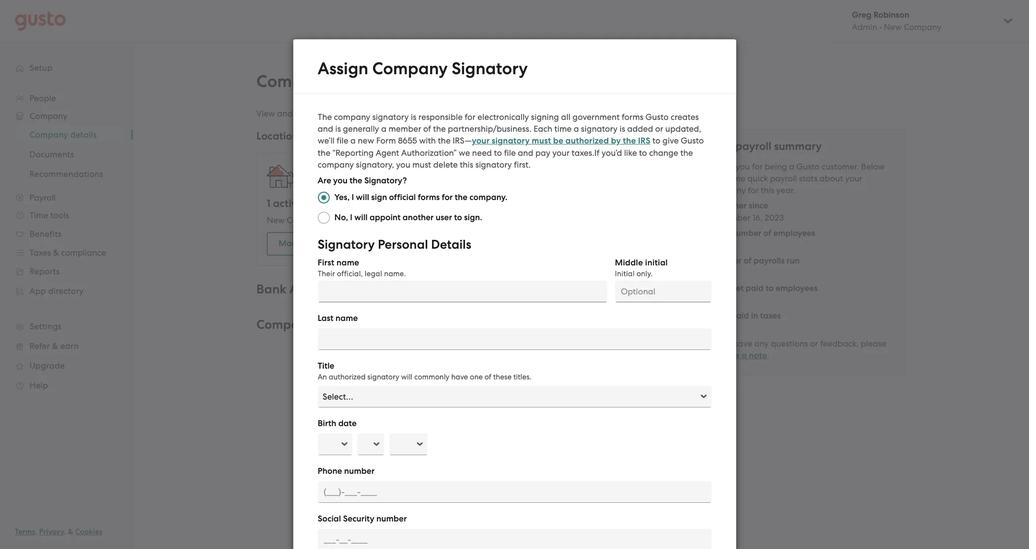 Task type: vqa. For each thing, say whether or not it's contained in the screenshot.


Task type: describe. For each thing, give the bounding box(es) containing it.
assign company signatory
[[318, 59, 528, 79]]

for up user
[[442, 192, 453, 203]]

Phone number text field
[[318, 482, 712, 504]]

by
[[611, 136, 621, 146]]

or inside the company signatory is responsible for electronically signing all government forms gusto creates and is generally a member of the partnership/business. each time a signatory is added or updated, we'll file a new form 8655 with the irs—
[[655, 124, 663, 134]]

delete
[[433, 160, 458, 170]]

company up locations
[[373, 216, 409, 225]]

1 vertical spatial company signatory
[[299, 338, 377, 348]]

&
[[68, 528, 73, 537]]

this inside thank you for being a gusto customer. below are some quick payroll stats about your company for this year.
[[761, 186, 775, 195]]

have inside the if you have any questions or feedback, please send us a note .
[[733, 339, 752, 349]]

cookies button
[[75, 527, 103, 539]]

accounts
[[289, 282, 342, 297]]

customer since november 16, 2023
[[710, 201, 784, 223]]

social
[[318, 514, 341, 525]]

0 horizontal spatial 1
[[267, 197, 271, 210]]

signatories.
[[607, 109, 652, 119]]

locations
[[256, 130, 303, 143]]

first.
[[514, 160, 531, 170]]

pay
[[536, 148, 550, 158]]

thank
[[710, 162, 734, 172]]

signatory inside the if you'd like to change the company signatory, you must delete this signatory first.
[[475, 160, 512, 170]]

date
[[338, 419, 357, 429]]

2 horizontal spatial 1
[[454, 216, 457, 225]]

you inside the if you'd like to change the company signatory, you must delete this signatory first.
[[396, 160, 410, 170]]

the
[[318, 112, 332, 122]]

official
[[389, 192, 416, 203]]

forms inside the company signatory is responsible for electronically signing all government forms gusto creates and is generally a member of the partnership/business. each time a signatory is added or updated, we'll file a new form 8655 with the irs—
[[622, 112, 644, 122]]

Social Security number text field
[[318, 530, 712, 550]]

payroll inside thank you for being a gusto customer. below are some quick payroll stats about your company for this year.
[[770, 174, 797, 184]]

total net paid to employees $0.00
[[710, 284, 818, 306]]

signatory up title
[[316, 318, 373, 333]]

another
[[403, 213, 434, 223]]

cookies
[[75, 528, 103, 537]]

company inside the company signatory is responsible for electronically signing all government forms gusto creates and is generally a member of the partnership/business. each time a signatory is added or updated, we'll file a new form 8655 with the irs—
[[334, 112, 370, 122]]

total for total paid in taxes $0.00
[[710, 311, 729, 321]]

company up edit
[[256, 71, 332, 92]]

for up quick
[[752, 162, 763, 172]]

year.
[[777, 186, 795, 195]]

these
[[493, 373, 512, 382]]

give
[[663, 136, 679, 146]]

please
[[861, 339, 887, 349]]

the inside to give gusto the "reporting agent authorization" we need to file and pay your taxes.
[[318, 148, 330, 158]]

0 horizontal spatial is
[[335, 124, 341, 134]]

irs—
[[453, 136, 472, 146]]

signing
[[531, 112, 559, 122]]

company inside thank you for being a gusto customer. below are some quick payroll stats about your company for this year.
[[710, 186, 746, 195]]

company down bank
[[256, 318, 313, 333]]

manage your company locations
[[279, 239, 410, 249]]

below
[[861, 162, 885, 172]]

new company has 1 active company location in 1 state
[[267, 216, 478, 225]]

sign.
[[464, 213, 482, 223]]

0 vertical spatial in
[[445, 216, 452, 225]]

first
[[318, 258, 334, 268]]

quick
[[748, 174, 768, 184]]

sign
[[371, 192, 387, 203]]

have inside title an authorized signatory will commonly have one of these titles.
[[451, 373, 468, 382]]

to right irs
[[653, 136, 661, 146]]

of inside title an authorized signatory will commonly have one of these titles.
[[485, 373, 492, 382]]

connected
[[405, 109, 446, 119]]

since
[[749, 201, 768, 211]]

details inside document
[[431, 237, 471, 253]]

1 horizontal spatial location
[[411, 216, 443, 225]]

net
[[731, 284, 744, 294]]

personal
[[378, 237, 428, 253]]

to right need
[[494, 148, 502, 158]]

title an authorized signatory will commonly have one of these titles.
[[318, 361, 532, 382]]

$0.00 inside total net paid to employees $0.00
[[710, 296, 733, 306]]

0 vertical spatial payroll
[[736, 140, 772, 153]]

"reporting
[[333, 148, 374, 158]]

signatory inside title an authorized signatory will commonly have one of these titles.
[[367, 373, 399, 382]]

gusto inside thank you for being a gusto customer. below are some quick payroll stats about your company for this year.
[[797, 162, 820, 172]]

will for sign
[[356, 192, 369, 203]]

of down 2023
[[764, 228, 772, 239]]

form
[[376, 136, 396, 146]]

phone
[[318, 467, 342, 477]]

total number of employees
[[710, 228, 815, 239]]

privacy link
[[39, 528, 64, 537]]

a inside the if you have any questions or feedback, please send us a note .
[[742, 351, 747, 361]]

and inside to give gusto the "reporting agent authorization" we need to file and pay your taxes.
[[518, 148, 534, 158]]

to inside the if you'd like to change the company signatory, you must delete this signatory first.
[[639, 148, 647, 158]]

are you the signatory?
[[318, 176, 407, 186]]

i for no,
[[350, 213, 352, 223]]

creates
[[671, 112, 699, 122]]

bank
[[448, 109, 468, 119]]

locations
[[374, 239, 410, 249]]

are
[[318, 176, 331, 186]]

0 horizontal spatial forms
[[418, 192, 440, 203]]

the inside the if you'd like to change the company signatory, you must delete this signatory first.
[[680, 148, 693, 158]]

paid inside total paid in taxes $0.00
[[731, 311, 749, 321]]

their
[[318, 270, 335, 279]]

being
[[765, 162, 787, 172]]

thank you for being a gusto customer. below are some quick payroll stats about your company for this year.
[[710, 162, 885, 195]]

the down responsible
[[433, 124, 446, 134]]

be
[[553, 136, 564, 146]]

for left payroll,
[[507, 109, 518, 119]]

.
[[767, 351, 769, 361]]

8655
[[398, 136, 417, 146]]

no,
[[334, 213, 348, 223]]

you'd
[[602, 148, 622, 158]]

manage your company locations link
[[267, 232, 433, 256]]

document containing assign
[[293, 39, 736, 550]]

no, i will appoint another user to sign.
[[334, 213, 482, 223]]

we
[[459, 148, 470, 158]]

the up 'like'
[[623, 136, 636, 146]]

the company signatory is responsible for electronically signing all government forms gusto creates and is generally a member of the partnership/business. each time a signatory is added or updated, we'll file a new form 8655 with the irs—
[[318, 112, 701, 146]]

you for if you have any questions or feedback, please send us a note .
[[717, 339, 731, 349]]

security
[[343, 514, 374, 525]]

your
[[710, 140, 733, 153]]

stats
[[799, 174, 818, 184]]

0 vertical spatial must
[[532, 136, 551, 146]]

a inside thank you for being a gusto customer. below are some quick payroll stats about your company for this year.
[[789, 162, 795, 172]]

in inside total paid in taxes $0.00
[[751, 311, 758, 321]]

some
[[725, 174, 746, 184]]

yes,
[[334, 192, 350, 203]]

updated,
[[665, 124, 701, 134]]

birth
[[318, 419, 336, 429]]

company up time
[[569, 109, 605, 119]]

company inside manage your company locations 'link'
[[335, 239, 371, 249]]

gusto inside to give gusto the "reporting agent authorization" we need to file and pay your taxes.
[[681, 136, 704, 146]]

to right user
[[454, 213, 462, 223]]

16,
[[753, 213, 763, 223]]

name.
[[384, 270, 406, 279]]

account menu element
[[839, 0, 1015, 42]]

your up need
[[472, 136, 490, 146]]

privacy
[[39, 528, 64, 537]]

for down quick
[[748, 186, 759, 195]]

of inside the company signatory is responsible for electronically signing all government forms gusto creates and is generally a member of the partnership/business. each time a signatory is added or updated, we'll file a new form 8655 with the irs—
[[423, 124, 431, 134]]

taxes.
[[572, 148, 595, 158]]

1 vertical spatial active
[[347, 216, 371, 225]]

Middle initial field
[[615, 281, 712, 303]]

electronically
[[478, 112, 529, 122]]

send us a note link
[[710, 351, 767, 361]]

number of payrolls run
[[710, 256, 800, 266]]

all
[[561, 112, 571, 122]]

your signatory must be authorized by the irs
[[472, 136, 651, 146]]

summary
[[774, 140, 822, 153]]



Task type: locate. For each thing, give the bounding box(es) containing it.
paid
[[746, 284, 764, 294], [731, 311, 749, 321]]

1 right user
[[454, 216, 457, 225]]

for inside the company signatory is responsible for electronically signing all government forms gusto creates and is generally a member of the partnership/business. each time a signatory is added or updated, we'll file a new form 8655 with the irs—
[[465, 112, 476, 122]]

terms
[[15, 528, 35, 537]]

if you have any questions or feedback, please send us a note .
[[710, 339, 887, 361]]

1 vertical spatial if
[[710, 339, 715, 349]]

1 horizontal spatial have
[[733, 339, 752, 349]]

titles.
[[514, 373, 532, 382]]

file up the first.
[[504, 148, 516, 158]]

payroll up being
[[736, 140, 772, 153]]

company up "no, i will appoint another user to sign." radio on the left top
[[305, 197, 351, 210]]

middle
[[615, 258, 643, 268]]

1 horizontal spatial if
[[710, 339, 715, 349]]

2 vertical spatial total
[[710, 311, 729, 321]]

payroll up year.
[[770, 174, 797, 184]]

1 vertical spatial forms
[[418, 192, 440, 203]]

questions
[[771, 339, 808, 349]]

1 vertical spatial authorized
[[329, 373, 366, 382]]

1 horizontal spatial 1
[[342, 216, 345, 225]]

1 vertical spatial employees
[[776, 284, 818, 294]]

0 horizontal spatial if
[[595, 148, 600, 158]]

location down yes, i will sign official forms for the company.
[[411, 216, 443, 225]]

home image
[[15, 11, 66, 31]]

1 vertical spatial will
[[354, 213, 368, 223]]

0 vertical spatial gusto
[[646, 112, 669, 122]]

name up "official,"
[[337, 258, 359, 268]]

name inside the first name their official, legal name.
[[337, 258, 359, 268]]

2023
[[765, 213, 784, 223]]

have
[[733, 339, 752, 349], [451, 373, 468, 382]]

authorization"
[[401, 148, 457, 158]]

signatory left commonly
[[367, 373, 399, 382]]

2 vertical spatial will
[[401, 373, 413, 382]]

1 vertical spatial i
[[350, 213, 352, 223]]

1 horizontal spatial is
[[411, 112, 417, 122]]

and left edit
[[277, 109, 293, 119]]

your inside thank you for being a gusto customer. below are some quick payroll stats about your company for this year.
[[845, 174, 863, 184]]

this inside the if you'd like to change the company signatory, you must delete this signatory first.
[[460, 160, 473, 170]]

Yes, I will sign official forms for the company. radio
[[318, 192, 330, 204]]

0 vertical spatial total
[[710, 228, 729, 239]]

company details
[[256, 71, 389, 92]]

and inside the company signatory is responsible for electronically signing all government forms gusto creates and is generally a member of the partnership/business. each time a signatory is added or updated, we'll file a new form 8655 with the irs—
[[318, 124, 333, 134]]

1 $0.00 from the top
[[710, 296, 733, 306]]

2 horizontal spatial number
[[731, 228, 762, 239]]

1 vertical spatial gusto
[[681, 136, 704, 146]]

0 vertical spatial company signatory
[[256, 318, 373, 333]]

1 horizontal spatial this
[[761, 186, 775, 195]]

company up connected
[[372, 59, 448, 79]]

forms up another
[[418, 192, 440, 203]]

you inside thank you for being a gusto customer. below are some quick payroll stats about your company for this year.
[[736, 162, 750, 172]]

number down 16,
[[731, 228, 762, 239]]

1 horizontal spatial in
[[751, 311, 758, 321]]

will
[[356, 192, 369, 203], [354, 213, 368, 223], [401, 373, 413, 382]]

signatory down last name
[[339, 338, 377, 348]]

total down november
[[710, 228, 729, 239]]

active
[[273, 197, 303, 210], [347, 216, 371, 225]]

1 vertical spatial paid
[[731, 311, 749, 321]]

0 horizontal spatial in
[[445, 216, 452, 225]]

company up generally
[[334, 112, 370, 122]]

file up "reporting
[[337, 136, 348, 146]]

you up the some on the right top of page
[[736, 162, 750, 172]]

birth date
[[318, 419, 357, 429]]

1 horizontal spatial details
[[431, 237, 471, 253]]

Last name text field
[[318, 329, 712, 350]]

2 horizontal spatial is
[[620, 124, 625, 134]]

irs
[[638, 136, 651, 146]]

to inside total net paid to employees $0.00
[[766, 284, 774, 294]]

your inside manage your company locations 'link'
[[315, 239, 332, 249]]

a right being
[[789, 162, 795, 172]]

number right phone
[[344, 467, 375, 477]]

company up manage
[[287, 216, 325, 225]]

0 vertical spatial employees
[[774, 228, 815, 239]]

1 horizontal spatial ,
[[64, 528, 66, 537]]

number for total
[[731, 228, 762, 239]]

us
[[731, 351, 740, 361]]

1 vertical spatial have
[[451, 373, 468, 382]]

to down irs
[[639, 148, 647, 158]]

must
[[532, 136, 551, 146], [412, 160, 431, 170]]

your inside to give gusto the "reporting agent authorization" we need to file and pay your taxes.
[[553, 148, 570, 158]]

if inside the if you'd like to change the company signatory, you must delete this signatory first.
[[595, 148, 600, 158]]

a up form at the left of page
[[381, 124, 387, 134]]

1 , from the left
[[35, 528, 37, 537]]

company signatory down last name
[[299, 338, 377, 348]]

you
[[396, 160, 410, 170], [736, 162, 750, 172], [333, 176, 348, 186], [717, 339, 731, 349]]

this down we
[[460, 160, 473, 170]]

one
[[470, 373, 483, 382]]

gusto up 'stats'
[[797, 162, 820, 172]]

0 horizontal spatial must
[[412, 160, 431, 170]]

0 vertical spatial authorized
[[566, 136, 609, 146]]

taxes
[[760, 311, 781, 321]]

0 vertical spatial name
[[337, 258, 359, 268]]

new
[[358, 136, 374, 146]]

i right yes,
[[352, 192, 354, 203]]

$0.00 up "send"
[[710, 323, 733, 333]]

0 vertical spatial details
[[336, 71, 389, 92]]

if left you'd
[[595, 148, 600, 158]]

with
[[419, 136, 436, 146]]

document
[[293, 39, 736, 550]]

authorized down title
[[329, 373, 366, 382]]

your up first
[[315, 239, 332, 249]]

$0.00 down 'net'
[[710, 296, 733, 306]]

0 horizontal spatial authorized
[[329, 373, 366, 382]]

only.
[[637, 270, 653, 279]]

authorized inside title an authorized signatory will commonly have one of these titles.
[[329, 373, 366, 382]]

if inside the if you have any questions or feedback, please send us a note .
[[710, 339, 715, 349]]

note
[[749, 351, 767, 361]]

edit
[[295, 109, 310, 119]]

in left state
[[445, 216, 452, 225]]

0 vertical spatial active
[[273, 197, 303, 210]]

a up "reporting
[[351, 136, 356, 146]]

paid down 'net'
[[731, 311, 749, 321]]

signatory down need
[[475, 160, 512, 170]]

signatory down government
[[581, 124, 618, 134]]

active up manage your company locations 'link'
[[347, 216, 371, 225]]

social security number
[[318, 514, 407, 525]]

an
[[318, 373, 327, 382]]

first name their official, legal name.
[[318, 258, 406, 279]]

time
[[555, 124, 572, 134]]

official,
[[337, 270, 363, 279]]

have up send us a note "link"
[[733, 339, 752, 349]]

employees down run
[[776, 284, 818, 294]]

gusto inside the company signatory is responsible for electronically signing all government forms gusto creates and is generally a member of the partnership/business. each time a signatory is added or updated, we'll file a new form 8655 with the irs—
[[646, 112, 669, 122]]

1 horizontal spatial gusto
[[681, 136, 704, 146]]

0 vertical spatial this
[[460, 160, 473, 170]]

you up "send"
[[717, 339, 731, 349]]

you for thank you for being a gusto customer. below are some quick payroll stats about your company for this year.
[[736, 162, 750, 172]]

or inside the if you have any questions or feedback, please send us a note .
[[810, 339, 818, 349]]

location up new company has 1 active company location in 1 state
[[354, 197, 394, 210]]

0 vertical spatial forms
[[622, 112, 644, 122]]

0 horizontal spatial details
[[336, 71, 389, 92]]

and up the first.
[[518, 148, 534, 158]]

about
[[820, 174, 843, 184]]

1 vertical spatial name
[[336, 314, 358, 324]]

0 vertical spatial paid
[[746, 284, 764, 294]]

file inside to give gusto the "reporting agent authorization" we need to file and pay your taxes.
[[504, 148, 516, 158]]

2 vertical spatial number
[[376, 514, 407, 525]]

run
[[787, 256, 800, 266]]

0 vertical spatial $0.00
[[710, 296, 733, 306]]

has
[[327, 216, 340, 225]]

user
[[436, 213, 452, 223]]

1 vertical spatial location
[[411, 216, 443, 225]]

a right the us
[[742, 351, 747, 361]]

1 horizontal spatial forms
[[622, 112, 644, 122]]

1 horizontal spatial authorized
[[566, 136, 609, 146]]

the right change
[[680, 148, 693, 158]]

will left commonly
[[401, 373, 413, 382]]

2 horizontal spatial gusto
[[797, 162, 820, 172]]

yes, i will sign official forms for the company.
[[334, 192, 508, 203]]

1 vertical spatial in
[[751, 311, 758, 321]]

phone number
[[318, 467, 375, 477]]

in left taxes
[[751, 311, 758, 321]]

0 horizontal spatial have
[[451, 373, 468, 382]]

2 vertical spatial gusto
[[797, 162, 820, 172]]

total for total net paid to employees $0.00
[[710, 284, 729, 294]]

company inside the if you'd like to change the company signatory, you must delete this signatory first.
[[318, 160, 354, 170]]

company inside document
[[372, 59, 448, 79]]

details down user
[[431, 237, 471, 253]]

1 horizontal spatial number
[[376, 514, 407, 525]]

signatory up member
[[372, 112, 409, 122]]

, left &
[[64, 528, 66, 537]]

list
[[710, 200, 896, 334]]

title
[[318, 361, 334, 372]]

will right no,
[[354, 213, 368, 223]]

signatory up the if you'd like to change the company signatory, you must delete this signatory first.
[[492, 136, 530, 146]]

1 horizontal spatial or
[[810, 339, 818, 349]]

First name field
[[318, 281, 607, 303]]

1 vertical spatial this
[[761, 186, 775, 195]]

1 vertical spatial total
[[710, 284, 729, 294]]

1 vertical spatial must
[[412, 160, 431, 170]]

0 vertical spatial have
[[733, 339, 752, 349]]

number
[[710, 256, 742, 266]]

No, I will appoint another user to sign. radio
[[318, 212, 330, 224]]

if for note
[[710, 339, 715, 349]]

1 vertical spatial details
[[431, 237, 471, 253]]

for
[[507, 109, 518, 119], [465, 112, 476, 122], [752, 162, 763, 172], [748, 186, 759, 195], [442, 192, 453, 203]]

is down business
[[335, 124, 341, 134]]

employees inside total net paid to employees $0.00
[[776, 284, 818, 294]]

0 horizontal spatial ,
[[35, 528, 37, 537]]

will inside title an authorized signatory will commonly have one of these titles.
[[401, 373, 413, 382]]

your down your signatory must be authorized by the irs
[[553, 148, 570, 158]]

of
[[423, 124, 431, 134], [764, 228, 772, 239], [744, 256, 752, 266], [485, 373, 492, 382]]

0 vertical spatial if
[[595, 148, 600, 158]]

of right one
[[485, 373, 492, 382]]

payroll
[[736, 140, 772, 153], [770, 174, 797, 184]]

total for total number of employees
[[710, 228, 729, 239]]

1 vertical spatial number
[[344, 467, 375, 477]]

company up the are
[[318, 160, 354, 170]]

your signatory must be authorized by the irs link
[[472, 136, 651, 146]]

the up yes,
[[350, 176, 362, 186]]

authorized up taxes.
[[566, 136, 609, 146]]

1 vertical spatial or
[[810, 339, 818, 349]]

view and edit your business locations, connected bank accounts for payroll, and company signatories.
[[256, 109, 652, 119]]

total inside total net paid to employees $0.00
[[710, 284, 729, 294]]

0 vertical spatial file
[[337, 136, 348, 146]]

of left payrolls
[[744, 256, 752, 266]]

company
[[372, 59, 448, 79], [256, 71, 332, 92], [287, 216, 325, 225], [256, 318, 313, 333], [299, 338, 337, 348]]

1 horizontal spatial active
[[347, 216, 371, 225]]

you inside the if you have any questions or feedback, please send us a note .
[[717, 339, 731, 349]]

2 , from the left
[[64, 528, 66, 537]]

member
[[389, 124, 421, 134]]

the right with on the left top of page
[[438, 136, 451, 146]]

1 right has in the top left of the page
[[342, 216, 345, 225]]

i for yes,
[[352, 192, 354, 203]]

3 total from the top
[[710, 311, 729, 321]]

the up sign.
[[455, 192, 468, 203]]

1 horizontal spatial file
[[504, 148, 516, 158]]

or up 'give'
[[655, 124, 663, 134]]

if you'd like to change the company signatory, you must delete this signatory first.
[[318, 148, 693, 170]]

1 vertical spatial payroll
[[770, 174, 797, 184]]

government
[[573, 112, 620, 122]]

total up "send"
[[710, 311, 729, 321]]

$0.00 inside total paid in taxes $0.00
[[710, 323, 733, 333]]

gusto
[[646, 112, 669, 122], [681, 136, 704, 146], [797, 162, 820, 172]]

or right the questions
[[810, 339, 818, 349]]

0 vertical spatial number
[[731, 228, 762, 239]]

company up title
[[299, 338, 337, 348]]

gusto down updated,
[[681, 136, 704, 146]]

terms , privacy , & cookies
[[15, 528, 103, 537]]

0 horizontal spatial active
[[273, 197, 303, 210]]

for up partnership/business. on the top
[[465, 112, 476, 122]]

if for this
[[595, 148, 600, 158]]

active up new
[[273, 197, 303, 210]]

name for last
[[336, 314, 358, 324]]

signatory up first
[[318, 237, 375, 253]]

0 horizontal spatial file
[[337, 136, 348, 146]]

like
[[624, 148, 637, 158]]

file inside the company signatory is responsible for electronically signing all government forms gusto creates and is generally a member of the partnership/business. each time a signatory is added or updated, we'll file a new form 8655 with the irs—
[[337, 136, 348, 146]]

is up member
[[411, 112, 417, 122]]

feedback,
[[820, 339, 859, 349]]

signatory up accounts
[[452, 59, 528, 79]]

bank accounts
[[256, 282, 342, 297]]

1 vertical spatial file
[[504, 148, 516, 158]]

company up the first name their official, legal name.
[[335, 239, 371, 249]]

will for appoint
[[354, 213, 368, 223]]

will left sign
[[356, 192, 369, 203]]

the
[[433, 124, 446, 134], [438, 136, 451, 146], [623, 136, 636, 146], [318, 148, 330, 158], [680, 148, 693, 158], [350, 176, 362, 186], [455, 192, 468, 203]]

agent
[[376, 148, 399, 158]]

total paid in taxes $0.00
[[710, 311, 781, 333]]

and
[[277, 109, 293, 119], [551, 109, 567, 119], [318, 124, 333, 134], [518, 148, 534, 158]]

signatory?
[[364, 176, 407, 186]]

payroll,
[[520, 109, 549, 119]]

paid inside total net paid to employees $0.00
[[746, 284, 764, 294]]

is up by
[[620, 124, 625, 134]]

0 horizontal spatial gusto
[[646, 112, 669, 122]]

2 $0.00 from the top
[[710, 323, 733, 333]]

details up business
[[336, 71, 389, 92]]

last name
[[318, 314, 358, 324]]

your
[[312, 109, 329, 119], [472, 136, 490, 146], [553, 148, 570, 158], [845, 174, 863, 184], [315, 239, 332, 249]]

this
[[460, 160, 473, 170], [761, 186, 775, 195]]

0 vertical spatial i
[[352, 192, 354, 203]]

your payroll summary
[[710, 140, 822, 153]]

and up time
[[551, 109, 567, 119]]

to give gusto the "reporting agent authorization" we need to file and pay your taxes.
[[318, 136, 704, 158]]

0 vertical spatial location
[[354, 197, 394, 210]]

to
[[653, 136, 661, 146], [494, 148, 502, 158], [639, 148, 647, 158], [454, 213, 462, 223], [766, 284, 774, 294]]

employees down 2023
[[774, 228, 815, 239]]

a right time
[[574, 124, 579, 134]]

november
[[710, 213, 751, 223]]

1
[[267, 197, 271, 210], [342, 216, 345, 225], [454, 216, 457, 225]]

list containing customer since
[[710, 200, 896, 334]]

total left 'net'
[[710, 284, 729, 294]]

name for first
[[337, 258, 359, 268]]

1 horizontal spatial must
[[532, 136, 551, 146]]

must down authorization"
[[412, 160, 431, 170]]

we'll
[[318, 136, 335, 146]]

number for phone
[[344, 467, 375, 477]]

0 vertical spatial will
[[356, 192, 369, 203]]

must inside the if you'd like to change the company signatory, you must delete this signatory first.
[[412, 160, 431, 170]]

appoint
[[370, 213, 401, 223]]

manage
[[279, 239, 313, 249]]

1 total from the top
[[710, 228, 729, 239]]

1 up new
[[267, 197, 271, 210]]

number right the security
[[376, 514, 407, 525]]

forms up added
[[622, 112, 644, 122]]

0 horizontal spatial or
[[655, 124, 663, 134]]

must up 'pay'
[[532, 136, 551, 146]]

state
[[459, 216, 478, 225]]

change
[[649, 148, 678, 158]]

0 horizontal spatial location
[[354, 197, 394, 210]]

0 horizontal spatial number
[[344, 467, 375, 477]]

total inside total paid in taxes $0.00
[[710, 311, 729, 321]]

customer.
[[822, 162, 859, 172]]

your right edit
[[312, 109, 329, 119]]

0 horizontal spatial this
[[460, 160, 473, 170]]

2 total from the top
[[710, 284, 729, 294]]

1 vertical spatial $0.00
[[710, 323, 733, 333]]

you for are you the signatory?
[[333, 176, 348, 186]]

company signatory down accounts
[[256, 318, 373, 333]]

company
[[569, 109, 605, 119], [334, 112, 370, 122], [318, 160, 354, 170], [710, 186, 746, 195], [305, 197, 351, 210], [373, 216, 409, 225], [335, 239, 371, 249]]

0 vertical spatial or
[[655, 124, 663, 134]]



